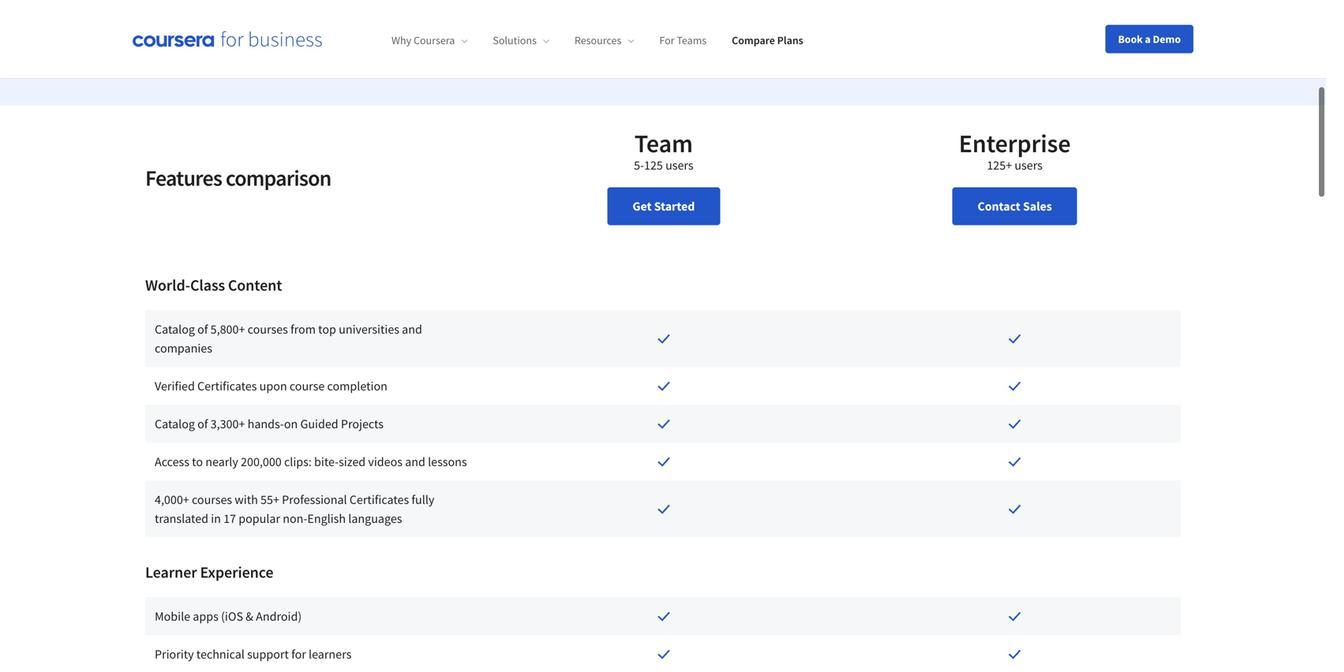 Task type: describe. For each thing, give the bounding box(es) containing it.
in
[[211, 511, 221, 527]]

priority
[[155, 647, 194, 663]]

catalog for catalog of 5,800+ courses from top universities and companies
[[155, 322, 195, 338]]

projects
[[341, 416, 384, 432]]

learner experience
[[145, 563, 274, 583]]

solutions link
[[493, 33, 549, 48]]

sales
[[1023, 199, 1052, 214]]

verified
[[155, 379, 195, 394]]

world-
[[145, 276, 190, 295]]

videos
[[368, 454, 403, 470]]

android)
[[256, 609, 302, 625]]

courses inside catalog of 5,800+ courses from top universities and companies
[[248, 322, 288, 338]]

learners
[[309, 647, 352, 663]]

4,000+ courses with 55+ professional certificates fully translated in 17 popular non-english languages
[[155, 492, 434, 527]]

for teams link
[[659, 33, 707, 48]]

content
[[228, 276, 282, 295]]

200,000
[[241, 454, 282, 470]]

compare
[[732, 33, 775, 48]]

contact sales
[[978, 199, 1052, 214]]

resources
[[575, 33, 622, 48]]

lessons
[[428, 454, 467, 470]]

learner
[[145, 563, 197, 583]]

for
[[291, 647, 306, 663]]

comparison
[[226, 164, 331, 192]]

completion
[[327, 379, 388, 394]]

book
[[1118, 32, 1143, 46]]

(ios
[[221, 609, 243, 625]]

resources link
[[575, 33, 634, 48]]

teams
[[677, 33, 707, 48]]

125+
[[987, 158, 1012, 173]]

on
[[284, 416, 298, 432]]

started
[[654, 199, 695, 214]]

a
[[1145, 32, 1151, 46]]

bite-
[[314, 454, 339, 470]]

sized
[[339, 454, 366, 470]]

why
[[392, 33, 411, 48]]

non-
[[283, 511, 307, 527]]

certificates inside 4,000+ courses with 55+ professional certificates fully translated in 17 popular non-english languages
[[350, 492, 409, 508]]

book a demo button
[[1106, 25, 1194, 53]]

4,000+
[[155, 492, 189, 508]]

team 5-125 users
[[634, 128, 694, 173]]

nearly
[[205, 454, 238, 470]]

universities
[[339, 322, 399, 338]]

17
[[223, 511, 236, 527]]

for
[[659, 33, 675, 48]]

125
[[644, 158, 663, 173]]

translated
[[155, 511, 208, 527]]

features comparison
[[145, 164, 331, 192]]

support
[[247, 647, 289, 663]]

of for 3,300+
[[197, 416, 208, 432]]

enterprise 125+ users
[[959, 128, 1071, 173]]

experience
[[200, 563, 274, 583]]



Task type: vqa. For each thing, say whether or not it's contained in the screenshot.
Book a Demo
yes



Task type: locate. For each thing, give the bounding box(es) containing it.
class
[[190, 276, 225, 295]]

0 horizontal spatial certificates
[[197, 379, 257, 394]]

1 horizontal spatial users
[[1015, 158, 1043, 173]]

5,800+
[[211, 322, 245, 338]]

fully
[[412, 492, 434, 508]]

0 vertical spatial certificates
[[197, 379, 257, 394]]

courses
[[248, 322, 288, 338], [192, 492, 232, 508]]

team
[[635, 128, 693, 159]]

for teams
[[659, 33, 707, 48]]

and right videos
[[405, 454, 425, 470]]

catalog for catalog of 3,300+ hands-on guided projects
[[155, 416, 195, 432]]

upon
[[259, 379, 287, 394]]

0 vertical spatial and
[[402, 322, 422, 338]]

of inside catalog of 5,800+ courses from top universities and companies
[[197, 322, 208, 338]]

55+
[[261, 492, 279, 508]]

courses left from
[[248, 322, 288, 338]]

0 vertical spatial courses
[[248, 322, 288, 338]]

1 horizontal spatial courses
[[248, 322, 288, 338]]

5-
[[634, 158, 644, 173]]

coursera
[[414, 33, 455, 48]]

get
[[633, 199, 652, 214]]

mobile apps (ios & android)
[[155, 609, 302, 625]]

users
[[666, 158, 694, 173], [1015, 158, 1043, 173]]

professional
[[282, 492, 347, 508]]

verified certificates upon course completion
[[155, 379, 388, 394]]

catalog up companies at the left bottom of page
[[155, 322, 195, 338]]

contact
[[978, 199, 1021, 214]]

catalog inside catalog of 5,800+ courses from top universities and companies
[[155, 322, 195, 338]]

plans
[[777, 33, 803, 48]]

2 users from the left
[[1015, 158, 1043, 173]]

and right universities
[[402, 322, 422, 338]]

compare plans link
[[732, 33, 803, 48]]

1 vertical spatial courses
[[192, 492, 232, 508]]

of
[[197, 322, 208, 338], [197, 416, 208, 432]]

1 vertical spatial and
[[405, 454, 425, 470]]

0 horizontal spatial users
[[666, 158, 694, 173]]

to
[[192, 454, 203, 470]]

1 of from the top
[[197, 322, 208, 338]]

priority technical support for learners
[[155, 647, 352, 663]]

users inside team 5-125 users
[[666, 158, 694, 173]]

3,300+
[[211, 416, 245, 432]]

users right the 125+
[[1015, 158, 1043, 173]]

why coursera link
[[392, 33, 468, 48]]

languages
[[348, 511, 402, 527]]

technical
[[196, 647, 245, 663]]

contact sales link
[[952, 188, 1077, 225]]

get started link
[[607, 188, 720, 225]]

guided
[[300, 416, 338, 432]]

&
[[246, 609, 253, 625]]

1 vertical spatial certificates
[[350, 492, 409, 508]]

1 vertical spatial of
[[197, 416, 208, 432]]

catalog of 5,800+ courses from top universities and companies
[[155, 322, 422, 356]]

english
[[307, 511, 346, 527]]

1 horizontal spatial certificates
[[350, 492, 409, 508]]

users right 125
[[666, 158, 694, 173]]

access
[[155, 454, 189, 470]]

of left '5,800+' at the left of page
[[197, 322, 208, 338]]

2 of from the top
[[197, 416, 208, 432]]

2 catalog from the top
[[155, 416, 195, 432]]

courses inside 4,000+ courses with 55+ professional certificates fully translated in 17 popular non-english languages
[[192, 492, 232, 508]]

0 horizontal spatial courses
[[192, 492, 232, 508]]

1 catalog from the top
[[155, 322, 195, 338]]

companies
[[155, 341, 212, 356]]

compare plans
[[732, 33, 803, 48]]

of left 3,300+
[[197, 416, 208, 432]]

coursera for business image
[[133, 31, 322, 47]]

get started
[[633, 199, 695, 214]]

catalog
[[155, 322, 195, 338], [155, 416, 195, 432]]

access to nearly 200,000 clips: bite-sized videos and lessons
[[155, 454, 467, 470]]

0 vertical spatial of
[[197, 322, 208, 338]]

courses up in
[[192, 492, 232, 508]]

enterprise
[[959, 128, 1071, 159]]

catalog of 3,300+ hands-on guided projects
[[155, 416, 384, 432]]

top
[[318, 322, 336, 338]]

world-class content
[[145, 276, 282, 295]]

catalog down verified
[[155, 416, 195, 432]]

and
[[402, 322, 422, 338], [405, 454, 425, 470]]

from
[[291, 322, 316, 338]]

demo
[[1153, 32, 1181, 46]]

certificates up 3,300+
[[197, 379, 257, 394]]

with
[[235, 492, 258, 508]]

solutions
[[493, 33, 537, 48]]

of for 5,800+
[[197, 322, 208, 338]]

hands-
[[248, 416, 284, 432]]

book a demo
[[1118, 32, 1181, 46]]

0 vertical spatial catalog
[[155, 322, 195, 338]]

why coursera
[[392, 33, 455, 48]]

mobile
[[155, 609, 190, 625]]

clips:
[[284, 454, 312, 470]]

popular
[[239, 511, 280, 527]]

certificates
[[197, 379, 257, 394], [350, 492, 409, 508]]

1 vertical spatial catalog
[[155, 416, 195, 432]]

certificates up languages
[[350, 492, 409, 508]]

1 users from the left
[[666, 158, 694, 173]]

and inside catalog of 5,800+ courses from top universities and companies
[[402, 322, 422, 338]]

features
[[145, 164, 222, 192]]

users inside enterprise 125+ users
[[1015, 158, 1043, 173]]

course
[[290, 379, 325, 394]]

apps
[[193, 609, 219, 625]]



